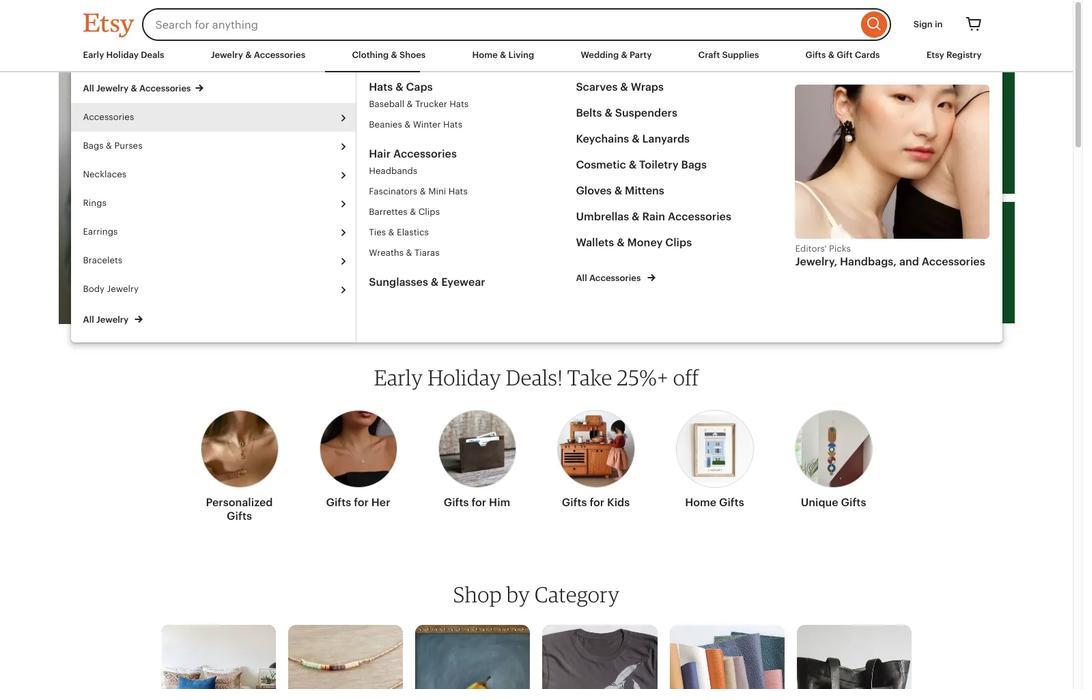 Task type: locate. For each thing, give the bounding box(es) containing it.
0 vertical spatial clips
[[418, 207, 440, 217]]

& down keychains & lanyards
[[629, 158, 637, 171]]

personalized for gifts
[[206, 496, 273, 509]]

all for all jewelry
[[83, 315, 94, 325]]

ties
[[369, 227, 386, 238]]

unique
[[801, 496, 838, 509]]

deals
[[141, 50, 164, 60]]

0 horizontal spatial personalized
[[206, 496, 273, 509]]

1 vertical spatial personalized
[[206, 496, 273, 509]]

fascinators & mini hats link
[[369, 182, 576, 202]]

her
[[371, 496, 390, 509]]

accessories inside editors' picks jewelry, handbags, and accessories
[[922, 256, 985, 269]]

& right belts
[[605, 107, 612, 119]]

holiday for deals!
[[428, 365, 501, 391]]

winter
[[413, 119, 441, 130]]

hair accessories
[[369, 147, 457, 160]]

home inside home gifts link
[[685, 496, 716, 509]]

personalized gifts
[[852, 230, 987, 249]]

1 vertical spatial bags
[[681, 158, 707, 171]]

early for early holiday deals! take 25%+ off
[[374, 365, 423, 391]]

& for fascinators & mini hats
[[420, 186, 426, 197]]

for right spirits
[[969, 101, 990, 119]]

sunglasses & eyewear link
[[369, 276, 576, 290]]

none search field inside sign in banner
[[142, 8, 891, 41]]

gloves
[[576, 184, 612, 197]]

2 vertical spatial early
[[374, 365, 423, 391]]

gifts & gift cards link
[[805, 49, 880, 61]]

0 horizontal spatial home
[[472, 50, 498, 60]]

brighten spirits for under $20!
[[849, 101, 990, 146]]

gifts & gift cards menu item
[[805, 50, 880, 60]]

eyewear
[[441, 276, 485, 289]]

accessories down wallets & money clips
[[589, 273, 641, 283]]

hats down the 'hats & caps' link
[[449, 99, 469, 109]]

personalized gifts link
[[200, 402, 278, 529]]

gifts inside the personalized gifts
[[227, 510, 252, 523]]

jewelry right body
[[107, 284, 139, 294]]

& inside "link"
[[605, 107, 612, 119]]

gifts for her link
[[319, 402, 397, 516]]

& left winter
[[404, 119, 411, 130]]

personalized
[[852, 230, 949, 249], [206, 496, 273, 509]]

etsy registry link
[[926, 49, 982, 61]]

holiday inside 'early holiday deals are here!'
[[423, 122, 500, 147]]

jewelry up all jewelry & accessories link
[[211, 50, 243, 60]]

early inside 'early holiday deals are here!'
[[367, 122, 417, 147]]

1 vertical spatial all
[[576, 273, 587, 283]]

&
[[245, 50, 252, 60], [391, 50, 397, 60], [500, 50, 506, 60], [621, 50, 627, 60], [828, 50, 834, 60], [395, 81, 403, 94], [620, 81, 628, 94], [131, 83, 137, 94], [407, 99, 413, 109], [605, 107, 612, 119], [404, 119, 411, 130], [632, 132, 640, 145], [106, 141, 112, 151], [629, 158, 637, 171], [614, 184, 622, 197], [420, 186, 426, 197], [410, 207, 416, 217], [632, 210, 640, 223], [388, 227, 394, 238], [617, 236, 625, 249], [406, 248, 412, 258], [431, 276, 439, 289]]

to
[[876, 256, 892, 275]]

& left party
[[621, 50, 627, 60]]

0 vertical spatial holiday
[[106, 50, 139, 60]]

cosmetic & toiletry bags link
[[576, 158, 783, 172]]

shoes
[[399, 50, 426, 60]]

hats right mini at the top left
[[448, 186, 468, 197]]

gifts inside "link"
[[841, 496, 866, 509]]

clips down mini at the top left
[[418, 207, 440, 217]]

for left him
[[471, 496, 486, 509]]

jewelry inside menu item
[[107, 284, 139, 294]]

& down the early holiday deals link
[[131, 83, 137, 94]]

0 vertical spatial early
[[83, 50, 104, 60]]

& left gift
[[828, 50, 834, 60]]

and
[[899, 256, 919, 269]]

for
[[969, 101, 990, 119], [354, 496, 369, 509], [471, 496, 486, 509], [590, 496, 604, 509]]

all for all jewelry & accessories
[[83, 83, 94, 94]]

bracelets menu item
[[71, 247, 356, 275]]

suspenders
[[615, 107, 677, 119]]

early inside menu bar
[[83, 50, 104, 60]]

tiaras
[[414, 248, 439, 258]]

holiday for deals are here!
[[423, 122, 500, 147]]

& up cosmetic & toiletry bags
[[632, 132, 640, 145]]

fascinators & mini hats
[[369, 186, 468, 197]]

& for ties & elastics
[[388, 227, 394, 238]]

wreaths
[[369, 248, 404, 258]]

gifts
[[805, 50, 826, 60], [326, 496, 351, 509], [444, 496, 469, 509], [562, 496, 587, 509], [719, 496, 744, 509], [841, 496, 866, 509], [227, 510, 252, 523]]

1 horizontal spatial personalized
[[852, 230, 949, 249]]

jewelry for body jewelry
[[107, 284, 139, 294]]

accessories up all jewelry & accessories link
[[254, 50, 305, 60]]

gloves & mittens
[[576, 184, 664, 197]]

cards
[[855, 50, 880, 60]]

1 vertical spatial early
[[367, 122, 417, 147]]

1 horizontal spatial clips
[[665, 236, 692, 249]]

& left tiaras
[[406, 248, 412, 258]]

& for bags & purses
[[106, 141, 112, 151]]

hats up the baseball
[[369, 81, 393, 94]]

& left "purses"
[[106, 141, 112, 151]]

& left wraps
[[620, 81, 628, 94]]

0 horizontal spatial bags
[[83, 141, 104, 151]]

for left kids
[[590, 496, 604, 509]]

menu
[[71, 76, 356, 335]]

mittens
[[625, 184, 664, 197]]

rings
[[83, 198, 106, 208]]

accessories
[[254, 50, 305, 60], [139, 83, 191, 94], [83, 112, 134, 122], [393, 147, 457, 160], [668, 210, 731, 223], [922, 256, 985, 269], [589, 273, 641, 283]]

& left shoes
[[391, 50, 397, 60]]

2 vertical spatial all
[[83, 315, 94, 325]]

& left rain
[[632, 210, 640, 223]]

bags up necklaces at the top of the page
[[83, 141, 104, 151]]

bags down keychains & lanyards link
[[681, 158, 707, 171]]

gloves & mittens link
[[576, 184, 783, 198]]

personalized for gifts
[[852, 230, 949, 249]]

& up "elastics"
[[410, 207, 416, 217]]

for left her
[[354, 496, 369, 509]]

craft supplies
[[698, 50, 759, 60]]

& left eyewear
[[431, 276, 439, 289]]

necklaces menu item
[[71, 160, 356, 189]]

0 vertical spatial personalized
[[852, 230, 949, 249]]

by
[[506, 582, 530, 608]]

& for wedding & party
[[621, 50, 627, 60]]

wallets & money clips
[[576, 236, 692, 249]]

scarves & wraps
[[576, 81, 664, 94]]

up
[[852, 256, 872, 275]]

clips down umbrellas & rain accessories link
[[665, 236, 692, 249]]

& left mini at the top left
[[420, 186, 426, 197]]

home & living
[[472, 50, 534, 60]]

barrettes
[[369, 207, 408, 217]]

baseball & trucker hats
[[369, 99, 469, 109]]

& for umbrellas & rain accessories
[[632, 210, 640, 223]]

all down wallets
[[576, 273, 587, 283]]

0 vertical spatial all
[[83, 83, 94, 94]]

cosmetic & toiletry bags
[[576, 158, 707, 171]]

early
[[83, 50, 104, 60], [367, 122, 417, 147], [374, 365, 423, 391]]

& for home & living
[[500, 50, 506, 60]]

gifts for kids link
[[557, 402, 635, 516]]

hats right winter
[[443, 119, 462, 130]]

fascinators
[[369, 186, 417, 197]]

belts & suspenders link
[[576, 107, 783, 120]]

0 vertical spatial home
[[472, 50, 498, 60]]

sign
[[913, 19, 933, 29]]

& inside menu item
[[106, 141, 112, 151]]

craft supplies menu item
[[698, 50, 759, 60]]

& up all jewelry & accessories link
[[245, 50, 252, 60]]

home inside home & living link
[[472, 50, 498, 60]]

all down body
[[83, 315, 94, 325]]

jewelry down the early holiday deals link
[[96, 83, 129, 94]]

rings menu item
[[71, 189, 356, 218]]

all accessories link
[[576, 262, 783, 285]]

mini
[[428, 186, 446, 197]]

unique gifts
[[801, 496, 866, 509]]

None search field
[[142, 8, 891, 41]]

for for gifts for her
[[354, 496, 369, 509]]

& for belts & suspenders
[[605, 107, 612, 119]]

1 vertical spatial holiday
[[423, 122, 500, 147]]

all
[[83, 83, 94, 94], [576, 273, 587, 283], [83, 315, 94, 325]]

0 vertical spatial bags
[[83, 141, 104, 151]]

jewelry & accessories link
[[211, 49, 305, 61]]

home & living menu item
[[472, 50, 534, 60]]

for for gifts for him
[[471, 496, 486, 509]]

jewelry,
[[795, 256, 837, 269]]

jewelry down body jewelry
[[96, 315, 129, 325]]

& right gloves
[[614, 184, 622, 197]]

trucker
[[415, 99, 447, 109]]

early holiday deals are here!
[[367, 122, 532, 172]]

1 vertical spatial clips
[[665, 236, 692, 249]]

gifts & gift cards
[[805, 50, 880, 60]]

& right ties
[[388, 227, 394, 238]]

hats & caps link
[[369, 81, 576, 94]]

earrings
[[83, 227, 118, 237]]

& left "money"
[[617, 236, 625, 249]]

hats & caps
[[369, 81, 433, 94]]

1 horizontal spatial home
[[685, 496, 716, 509]]

all down the early holiday deals link
[[83, 83, 94, 94]]

& down hats & caps
[[407, 99, 413, 109]]

supplies
[[722, 50, 759, 60]]

2 vertical spatial holiday
[[428, 365, 501, 391]]

body jewelry
[[83, 284, 139, 294]]

menu containing all jewelry & accessories
[[71, 76, 356, 335]]

bags inside menu item
[[83, 141, 104, 151]]

unique gifts link
[[794, 402, 872, 516]]

beanies & winter hats link
[[369, 115, 576, 135]]

keychains & lanyards link
[[576, 132, 783, 146]]

bracelets
[[83, 255, 122, 266]]

accessories down gifts
[[922, 256, 985, 269]]

1 vertical spatial home
[[685, 496, 716, 509]]

25%+ off
[[367, 180, 534, 221]]

jewelry & accessories
[[211, 50, 305, 60]]

menu bar
[[83, 49, 990, 72]]

category
[[535, 582, 620, 608]]

holiday inside menu bar
[[106, 50, 139, 60]]

gifts for him link
[[438, 402, 516, 516]]

& for clothing & shoes
[[391, 50, 397, 60]]

umbrellas & rain accessories
[[576, 210, 731, 223]]

& left caps
[[395, 81, 403, 94]]

30% off!
[[896, 252, 978, 276]]

& for barrettes & clips
[[410, 207, 416, 217]]

& left 'living'
[[500, 50, 506, 60]]

craft
[[698, 50, 720, 60]]

body jewelry menu item
[[71, 275, 356, 304]]

accessories up bags & purses
[[83, 112, 134, 122]]



Task type: vqa. For each thing, say whether or not it's contained in the screenshot.
Gifts For Girls
no



Task type: describe. For each thing, give the bounding box(es) containing it.
& for baseball & trucker hats
[[407, 99, 413, 109]]

jewelry & accessories menu item
[[211, 50, 305, 60]]

him
[[489, 496, 510, 509]]

hats for fascinators & mini hats
[[448, 186, 468, 197]]

etsy registry
[[926, 50, 982, 60]]

wedding & party menu item
[[581, 50, 652, 60]]

party
[[630, 50, 652, 60]]

spirits
[[919, 101, 965, 119]]

headbands link
[[369, 161, 576, 182]]

& for wreaths & tiaras
[[406, 248, 412, 258]]

barrettes & clips link
[[369, 202, 576, 223]]

& for scarves & wraps
[[620, 81, 628, 94]]

0 horizontal spatial clips
[[418, 207, 440, 217]]

all for all accessories
[[576, 273, 587, 283]]

clothing & shoes menu item
[[352, 50, 426, 60]]

personalized gifts
[[206, 496, 273, 523]]

ties & elastics link
[[369, 223, 576, 243]]

rain
[[642, 210, 665, 223]]

living
[[508, 50, 534, 60]]

editors' picks jewelry, handbags, and accessories
[[795, 244, 985, 269]]

& for hats & caps
[[395, 81, 403, 94]]

jewelry for all jewelry & accessories
[[96, 83, 129, 94]]

sunglasses & eyewear
[[369, 276, 485, 289]]

beanies & winter hats
[[369, 119, 462, 130]]

gifts
[[953, 230, 987, 249]]

& for wallets & money clips
[[617, 236, 625, 249]]

etsy
[[926, 50, 944, 60]]

cosmetic
[[576, 158, 626, 171]]

baseball & trucker hats link
[[369, 94, 576, 115]]

wallets & money clips link
[[576, 236, 783, 250]]

accessories down the deals
[[139, 83, 191, 94]]

umbrellas & rain accessories link
[[576, 210, 783, 224]]

scarves
[[576, 81, 618, 94]]

clothing & shoes link
[[352, 49, 426, 61]]

scarves & wraps link
[[576, 81, 783, 94]]

earrings menu item
[[71, 218, 356, 247]]

necklaces
[[83, 169, 127, 180]]

Search for anything text field
[[142, 8, 857, 41]]

beanies
[[369, 119, 402, 130]]

jewelry inside menu bar
[[211, 50, 243, 60]]

under $20!
[[849, 122, 956, 146]]

craft supplies link
[[698, 49, 759, 61]]

a collection of multi-colored dog leashes with rose gold latches, which can be customized with a pet name. image
[[635, 202, 825, 324]]

deals are here!
[[367, 147, 532, 172]]

in
[[935, 19, 943, 29]]

take
[[567, 365, 612, 391]]

early for early holiday deals are here!
[[367, 122, 417, 147]]

ties & elastics
[[369, 227, 429, 238]]

home gifts link
[[676, 402, 754, 516]]

menu bar containing early holiday deals
[[83, 49, 990, 72]]

all jewelry & accessories link
[[83, 76, 356, 95]]

barrettes & clips
[[369, 207, 440, 217]]

gifts for him
[[444, 496, 510, 509]]

all jewelry
[[83, 315, 131, 325]]

for for gifts for kids
[[590, 496, 604, 509]]

hair
[[369, 147, 391, 160]]

sunglasses
[[369, 276, 428, 289]]

wallets
[[576, 236, 614, 249]]

accessories down gloves & mittens link
[[668, 210, 731, 223]]

toiletry
[[639, 158, 679, 171]]

early holiday deals! take 25%+ off
[[374, 365, 699, 391]]

hats for beanies & winter hats
[[443, 119, 462, 130]]

accessories down winter
[[393, 147, 457, 160]]

for inside brighten spirits for under $20!
[[969, 101, 990, 119]]

hair accessories link
[[369, 147, 576, 161]]

accessories inside menu item
[[83, 112, 134, 122]]

caps
[[406, 81, 433, 94]]

& for gifts & gift cards
[[828, 50, 834, 60]]

money
[[627, 236, 663, 249]]

sign in banner
[[58, 0, 1014, 49]]

keychains
[[576, 132, 629, 145]]

headbands
[[369, 166, 417, 176]]

home for home & living
[[472, 50, 498, 60]]

bags & purses menu item
[[71, 132, 356, 160]]

accessories inside menu bar
[[254, 50, 305, 60]]

up to 30% off!
[[852, 252, 978, 276]]

a personalized ornament commemorating a child's first holiday featuring ornate lettering and subtle patterns. image
[[58, 72, 343, 324]]

home gifts
[[685, 496, 744, 509]]

25%+
[[617, 365, 669, 391]]

holiday for deals
[[106, 50, 139, 60]]

all jewelry & accessories
[[83, 83, 191, 94]]

umbrellas
[[576, 210, 629, 223]]

all jewelry link
[[71, 304, 356, 335]]

off
[[673, 365, 699, 391]]

& for cosmetic & toiletry bags
[[629, 158, 637, 171]]

elastics
[[397, 227, 429, 238]]

handbags,
[[840, 256, 897, 269]]

accessories menu item
[[71, 103, 356, 132]]

1 horizontal spatial bags
[[681, 158, 707, 171]]

& for beanies & winter hats
[[404, 119, 411, 130]]

keychains & lanyards
[[576, 132, 690, 145]]

a festive scene featuring a candle shown with a holiday message and colorfully illustrated trees on its label. image
[[635, 72, 825, 194]]

wreaths & tiaras
[[369, 248, 439, 258]]

clothing & shoes
[[352, 50, 426, 60]]

deals!
[[506, 365, 563, 391]]

gift
[[837, 50, 853, 60]]

registry
[[946, 50, 982, 60]]

shop
[[453, 582, 502, 608]]

& for gloves & mittens
[[614, 184, 622, 197]]

& for keychains & lanyards
[[632, 132, 640, 145]]

early holiday deals link
[[83, 49, 164, 61]]

picks
[[829, 244, 851, 254]]

jewelry for all jewelry
[[96, 315, 129, 325]]

wedding & party link
[[581, 49, 652, 61]]

& for jewelry & accessories
[[245, 50, 252, 60]]

bags & purses
[[83, 141, 142, 151]]

& for sunglasses & eyewear
[[431, 276, 439, 289]]

shop by category
[[453, 582, 620, 608]]

early for early holiday deals
[[83, 50, 104, 60]]

lanyards
[[642, 132, 690, 145]]

hats for baseball & trucker hats
[[449, 99, 469, 109]]

gifts for her
[[326, 496, 390, 509]]

belts
[[576, 107, 602, 119]]

home for home gifts
[[685, 496, 716, 509]]



